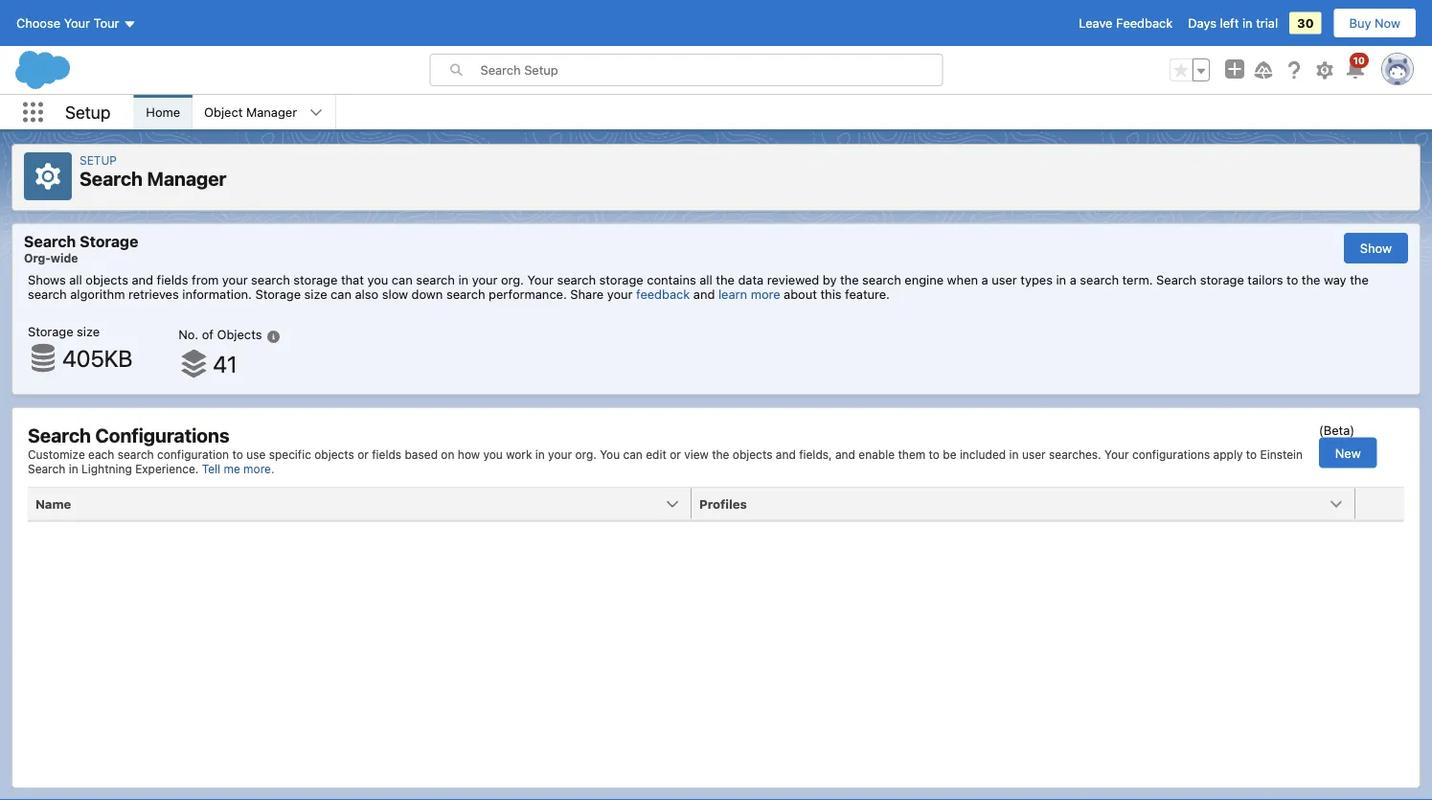 Task type: locate. For each thing, give the bounding box(es) containing it.
10 button
[[1345, 53, 1370, 81]]

1 vertical spatial setup
[[80, 153, 117, 167]]

a right "types"
[[1070, 273, 1077, 287]]

1 horizontal spatial fields
[[372, 448, 402, 461]]

objects right the specific
[[315, 448, 355, 461]]

engine
[[905, 273, 944, 287]]

leave
[[1079, 16, 1113, 30]]

setup inside the 'setup search manager'
[[80, 153, 117, 167]]

0 horizontal spatial all
[[69, 273, 82, 287]]

contains
[[647, 273, 697, 287]]

search right the 'term.'
[[1157, 273, 1197, 287]]

object manager
[[204, 105, 297, 119]]

in down customize
[[69, 462, 78, 475]]

apply
[[1214, 448, 1244, 461]]

(beta) new
[[1320, 423, 1362, 460]]

retrieves
[[128, 287, 179, 301]]

in right down
[[459, 273, 469, 287]]

can inside the customize each search configuration to use specific objects or fields based on how you work in your org. you can edit or view the objects and fields, and enable them to be included in user searches.  your configurations apply to einstein search in lightning experience.
[[624, 448, 643, 461]]

search down setup link
[[80, 167, 143, 190]]

405kb
[[62, 345, 133, 371]]

setup link
[[80, 153, 117, 167]]

a right when
[[982, 273, 989, 287]]

1 horizontal spatial org.
[[576, 448, 597, 461]]

search inside the customize each search configuration to use specific objects or fields based on how you work in your org. you can edit or view the objects and fields, and enable them to be included in user searches.  your configurations apply to einstein search in lightning experience.
[[118, 448, 154, 461]]

0 horizontal spatial your
[[64, 16, 90, 30]]

Search Setup text field
[[481, 55, 943, 85]]

0 vertical spatial your
[[64, 16, 90, 30]]

your left share at left
[[528, 273, 554, 287]]

in right "types"
[[1057, 273, 1067, 287]]

home
[[146, 105, 180, 119]]

you
[[368, 273, 389, 287], [483, 448, 503, 461]]

or up name cell
[[358, 448, 369, 461]]

search
[[251, 273, 290, 287], [416, 273, 455, 287], [557, 273, 596, 287], [863, 273, 902, 287], [1081, 273, 1120, 287], [28, 287, 67, 301], [447, 287, 486, 301], [118, 448, 154, 461]]

buy
[[1350, 16, 1372, 30]]

0 vertical spatial storage
[[80, 232, 138, 250]]

0 vertical spatial fields
[[157, 273, 188, 287]]

your inside the customize each search configuration to use specific objects or fields based on how you work in your org. you can edit or view the objects and fields, and enable them to be included in user searches.  your configurations apply to einstein search in lightning experience.
[[548, 448, 572, 461]]

and
[[132, 273, 153, 287], [690, 287, 719, 301], [776, 448, 796, 461], [836, 448, 856, 461]]

based
[[405, 448, 438, 461]]

slow
[[382, 287, 408, 301]]

1 horizontal spatial your
[[528, 273, 554, 287]]

can right you
[[624, 448, 643, 461]]

fields inside 'shows all objects and fields from your search storage that you can search in your org. your search storage contains all the data reviewed by the search engine when a user types in a search term. search storage tailors to the way the search algorithm retrieves information. storage size can also slow down search performance. share your'
[[157, 273, 188, 287]]

1 vertical spatial you
[[483, 448, 503, 461]]

0 horizontal spatial you
[[368, 273, 389, 287]]

1 vertical spatial org.
[[576, 448, 597, 461]]

1 vertical spatial manager
[[147, 167, 227, 190]]

search down customize
[[28, 462, 65, 475]]

tailors
[[1248, 273, 1284, 287]]

your right work
[[548, 448, 572, 461]]

your inside 'shows all objects and fields from your search storage that you can search in your org. your search storage contains all the data reviewed by the search engine when a user types in a search term. search storage tailors to the way the search algorithm retrieves information. storage size can also slow down search performance. share your'
[[528, 273, 554, 287]]

manager
[[246, 105, 297, 119], [147, 167, 227, 190]]

size inside 'shows all objects and fields from your search storage that you can search in your org. your search storage contains all the data reviewed by the search engine when a user types in a search term. search storage tailors to the way the search algorithm retrieves information. storage size can also slow down search performance. share your'
[[304, 287, 327, 301]]

0 vertical spatial you
[[368, 273, 389, 287]]

the
[[716, 273, 735, 287], [841, 273, 859, 287], [1302, 273, 1321, 287], [1351, 273, 1369, 287], [712, 448, 730, 461]]

user left searches.
[[1023, 448, 1046, 461]]

objects
[[217, 327, 262, 342]]

1 vertical spatial user
[[1023, 448, 1046, 461]]

storage up algorithm
[[80, 232, 138, 250]]

1 vertical spatial storage
[[255, 287, 301, 301]]

search down org-
[[28, 287, 67, 301]]

setup up setup link
[[65, 102, 111, 122]]

storage left 'tailors'
[[1201, 273, 1245, 287]]

search left contains
[[557, 273, 596, 287]]

0 horizontal spatial manager
[[147, 167, 227, 190]]

now
[[1376, 16, 1401, 30]]

when
[[948, 273, 979, 287]]

0 horizontal spatial org.
[[501, 273, 524, 287]]

1 horizontal spatial you
[[483, 448, 503, 461]]

home link
[[135, 95, 192, 129]]

and right algorithm
[[132, 273, 153, 287]]

0 vertical spatial manager
[[246, 105, 297, 119]]

0 horizontal spatial storage
[[294, 273, 338, 287]]

in right left
[[1243, 16, 1253, 30]]

setup for setup search manager
[[80, 153, 117, 167]]

0 vertical spatial user
[[992, 273, 1018, 287]]

in right work
[[536, 448, 545, 461]]

or right "edit"
[[670, 448, 681, 461]]

search up customize
[[28, 424, 91, 446]]

size
[[304, 287, 327, 301], [77, 324, 100, 339]]

manager right object
[[246, 105, 297, 119]]

user inside the customize each search configuration to use specific objects or fields based on how you work in your org. you can edit or view the objects and fields, and enable them to be included in user searches.  your configurations apply to einstein search in lightning experience.
[[1023, 448, 1046, 461]]

leave feedback
[[1079, 16, 1173, 30]]

org. left share at left
[[501, 273, 524, 287]]

the right 'view'
[[712, 448, 730, 461]]

of
[[202, 327, 214, 342]]

no. of objects
[[179, 327, 262, 342]]

storage up the objects
[[255, 287, 301, 301]]

term.
[[1123, 273, 1154, 287]]

size up 405kb
[[77, 324, 100, 339]]

einstein
[[1261, 448, 1304, 461]]

search
[[80, 167, 143, 190], [24, 232, 76, 250], [1157, 273, 1197, 287], [28, 424, 91, 446], [28, 462, 65, 475]]

1 horizontal spatial all
[[700, 273, 713, 287]]

2 horizontal spatial can
[[624, 448, 643, 461]]

fields
[[157, 273, 188, 287], [372, 448, 402, 461]]

your left tour
[[64, 16, 90, 30]]

storage down shows
[[28, 324, 73, 339]]

search inside 'shows all objects and fields from your search storage that you can search in your org. your search storage contains all the data reviewed by the search engine when a user types in a search term. search storage tailors to the way the search algorithm retrieves information. storage size can also slow down search performance. share your'
[[1157, 273, 1197, 287]]

all right contains
[[700, 273, 713, 287]]

objects right 'view'
[[733, 448, 773, 461]]

0 horizontal spatial a
[[982, 273, 989, 287]]

search up org-
[[24, 232, 76, 250]]

1 horizontal spatial user
[[1023, 448, 1046, 461]]

fields left from
[[157, 273, 188, 287]]

1 horizontal spatial manager
[[246, 105, 297, 119]]

0 horizontal spatial user
[[992, 273, 1018, 287]]

2 horizontal spatial storage
[[255, 287, 301, 301]]

1 horizontal spatial storage
[[80, 232, 138, 250]]

0 horizontal spatial fields
[[157, 273, 188, 287]]

1 storage from the left
[[294, 273, 338, 287]]

storage
[[80, 232, 138, 250], [255, 287, 301, 301], [28, 324, 73, 339]]

or
[[358, 448, 369, 461], [670, 448, 681, 461]]

0 vertical spatial setup
[[65, 102, 111, 122]]

1 horizontal spatial a
[[1070, 273, 1077, 287]]

1 horizontal spatial size
[[304, 287, 327, 301]]

and left the fields,
[[776, 448, 796, 461]]

use
[[247, 448, 266, 461]]

days left in trial
[[1189, 16, 1279, 30]]

you
[[600, 448, 620, 461]]

0 vertical spatial org.
[[501, 273, 524, 287]]

user
[[992, 273, 1018, 287], [1023, 448, 1046, 461]]

2 vertical spatial your
[[1105, 448, 1130, 461]]

0 horizontal spatial or
[[358, 448, 369, 461]]

group
[[1170, 58, 1211, 81]]

setup up search storage org-wide
[[80, 153, 117, 167]]

search down search configurations at the left bottom of page
[[118, 448, 154, 461]]

included
[[960, 448, 1007, 461]]

search inside the customize each search configuration to use specific objects or fields based on how you work in your org. you can edit or view the objects and fields, and enable them to be included in user searches.  your configurations apply to einstein search in lightning experience.
[[28, 462, 65, 475]]

10
[[1354, 55, 1366, 66]]

2 horizontal spatial objects
[[733, 448, 773, 461]]

1 horizontal spatial or
[[670, 448, 681, 461]]

search storage org-wide
[[24, 232, 138, 265]]

2 a from the left
[[1070, 273, 1077, 287]]

0 horizontal spatial can
[[331, 287, 352, 301]]

from
[[192, 273, 219, 287]]

the inside the customize each search configuration to use specific objects or fields based on how you work in your org. you can edit or view the objects and fields, and enable them to be included in user searches.  your configurations apply to einstein search in lightning experience.
[[712, 448, 730, 461]]

a
[[982, 273, 989, 287], [1070, 273, 1077, 287]]

0 vertical spatial size
[[304, 287, 327, 301]]

manager down 'home' link
[[147, 167, 227, 190]]

1 vertical spatial size
[[77, 324, 100, 339]]

1 all from the left
[[69, 273, 82, 287]]

can right also
[[392, 273, 413, 287]]

all down wide
[[69, 273, 82, 287]]

fields inside the customize each search configuration to use specific objects or fields based on how you work in your org. you can edit or view the objects and fields, and enable them to be included in user searches.  your configurations apply to einstein search in lightning experience.
[[372, 448, 402, 461]]

objects down search storage org-wide
[[86, 273, 128, 287]]

algorithm
[[70, 287, 125, 301]]

all
[[69, 273, 82, 287], [700, 273, 713, 287]]

1 vertical spatial your
[[528, 273, 554, 287]]

objects
[[86, 273, 128, 287], [315, 448, 355, 461], [733, 448, 773, 461]]

0 horizontal spatial objects
[[86, 273, 128, 287]]

storage left 'that'
[[294, 273, 338, 287]]

your
[[222, 273, 248, 287], [472, 273, 498, 287], [608, 287, 633, 301], [548, 448, 572, 461]]

1 horizontal spatial storage
[[600, 273, 644, 287]]

you right the how
[[483, 448, 503, 461]]

size left 'that'
[[304, 287, 327, 301]]

storage left contains
[[600, 273, 644, 287]]

0 horizontal spatial storage
[[28, 324, 73, 339]]

storage inside 'shows all objects and fields from your search storage that you can search in your org. your search storage contains all the data reviewed by the search engine when a user types in a search term. search storage tailors to the way the search algorithm retrieves information. storage size can also slow down search performance. share your'
[[255, 287, 301, 301]]

1 or from the left
[[358, 448, 369, 461]]

profiles
[[700, 497, 747, 511]]

user left "types"
[[992, 273, 1018, 287]]

org. left you
[[576, 448, 597, 461]]

2 vertical spatial storage
[[28, 324, 73, 339]]

2 horizontal spatial your
[[1105, 448, 1130, 461]]

can left also
[[331, 287, 352, 301]]

your inside popup button
[[64, 16, 90, 30]]

fields left based at the left bottom of page
[[372, 448, 402, 461]]

by
[[823, 273, 837, 287]]

1 vertical spatial fields
[[372, 448, 402, 461]]

on
[[441, 448, 455, 461]]

to
[[1287, 273, 1299, 287], [232, 448, 243, 461], [929, 448, 940, 461], [1247, 448, 1258, 461]]

setup search manager
[[80, 153, 227, 190]]

the right way on the top right
[[1351, 273, 1369, 287]]

your right searches.
[[1105, 448, 1130, 461]]

your
[[64, 16, 90, 30], [528, 273, 554, 287], [1105, 448, 1130, 461]]

the right by
[[841, 273, 859, 287]]

share
[[571, 287, 604, 301]]

to right 'tailors'
[[1287, 273, 1299, 287]]

buy now button
[[1334, 8, 1418, 38]]

configurations
[[1133, 448, 1211, 461]]

and right the fields,
[[836, 448, 856, 461]]

in
[[1243, 16, 1253, 30], [459, 273, 469, 287], [1057, 273, 1067, 287], [536, 448, 545, 461], [1010, 448, 1019, 461], [69, 462, 78, 475]]

name cell
[[28, 488, 704, 521]]

search left the 'term.'
[[1081, 273, 1120, 287]]

setup
[[65, 102, 111, 122], [80, 153, 117, 167]]

to left be
[[929, 448, 940, 461]]

you right 'that'
[[368, 273, 389, 287]]

manager inside the 'setup search manager'
[[147, 167, 227, 190]]

setup for setup
[[65, 102, 111, 122]]

show
[[1361, 241, 1393, 255]]

new
[[1336, 446, 1362, 460]]

0 horizontal spatial size
[[77, 324, 100, 339]]

you inside 'shows all objects and fields from your search storage that you can search in your org. your search storage contains all the data reviewed by the search engine when a user types in a search term. search storage tailors to the way the search algorithm retrieves information. storage size can also slow down search performance. share your'
[[368, 273, 389, 287]]

search right slow
[[416, 273, 455, 287]]

2 horizontal spatial storage
[[1201, 273, 1245, 287]]



Task type: vqa. For each thing, say whether or not it's contained in the screenshot.
Inbound Social Post Errors
no



Task type: describe. For each thing, give the bounding box(es) containing it.
1 horizontal spatial objects
[[315, 448, 355, 461]]

also
[[355, 287, 379, 301]]

left
[[1221, 16, 1240, 30]]

search up the objects
[[251, 273, 290, 287]]

days
[[1189, 16, 1217, 30]]

org. inside the customize each search configuration to use specific objects or fields based on how you work in your org. you can edit or view the objects and fields, and enable them to be included in user searches.  your configurations apply to einstein search in lightning experience.
[[576, 448, 597, 461]]

searches.
[[1050, 448, 1102, 461]]

configuration
[[157, 448, 229, 461]]

data
[[739, 273, 764, 287]]

search inside search storage org-wide
[[24, 232, 76, 250]]

to right apply at the right bottom of page
[[1247, 448, 1258, 461]]

your inside the customize each search configuration to use specific objects or fields based on how you work in your org. you can edit or view the objects and fields, and enable them to be included in user searches.  your configurations apply to einstein search in lightning experience.
[[1105, 448, 1130, 461]]

and inside 'shows all objects and fields from your search storage that you can search in your org. your search storage contains all the data reviewed by the search engine when a user types in a search term. search storage tailors to the way the search algorithm retrieves information. storage size can also slow down search performance. share your'
[[132, 273, 153, 287]]

actions cell
[[1356, 488, 1404, 521]]

down
[[412, 287, 443, 301]]

customize each search configuration to use specific objects or fields based on how you work in your org. you can edit or view the objects and fields, and enable them to be included in user searches.  your configurations apply to einstein search in lightning experience.
[[28, 448, 1304, 475]]

show button
[[1345, 233, 1409, 264]]

work
[[506, 448, 532, 461]]

leave feedback link
[[1079, 16, 1173, 30]]

search configurations
[[28, 424, 230, 446]]

object
[[204, 105, 243, 119]]

your right down
[[472, 273, 498, 287]]

about this feature.
[[781, 287, 890, 301]]

them
[[899, 448, 926, 461]]

2 all from the left
[[700, 273, 713, 287]]

choose your tour button
[[15, 8, 138, 38]]

enable
[[859, 448, 895, 461]]

objects inside 'shows all objects and fields from your search storage that you can search in your org. your search storage contains all the data reviewed by the search engine when a user types in a search term. search storage tailors to the way the search algorithm retrieves information. storage size can also slow down search performance. share your'
[[86, 273, 128, 287]]

1 horizontal spatial can
[[392, 273, 413, 287]]

2 or from the left
[[670, 448, 681, 461]]

configurations
[[95, 424, 230, 446]]

org-
[[24, 251, 51, 265]]

storage inside search storage org-wide
[[80, 232, 138, 250]]

reviewed
[[768, 273, 820, 287]]

search inside the 'setup search manager'
[[80, 167, 143, 190]]

this
[[821, 287, 842, 301]]

your right share at left
[[608, 287, 633, 301]]

2 storage from the left
[[600, 273, 644, 287]]

no.
[[179, 327, 199, 342]]

new button
[[1320, 438, 1378, 468]]

shows all objects and fields from your search storage that you can search in your org. your search storage contains all the data reviewed by the search engine when a user types in a search term. search storage tailors to the way the search algorithm retrieves information. storage size can also slow down search performance. share your
[[28, 273, 1369, 301]]

be
[[943, 448, 957, 461]]

wide
[[51, 251, 78, 265]]

the left way on the top right
[[1302, 273, 1321, 287]]

object manager link
[[193, 95, 309, 129]]

user inside 'shows all objects and fields from your search storage that you can search in your org. your search storage contains all the data reviewed by the search engine when a user types in a search term. search storage tailors to the way the search algorithm retrieves information. storage size can also slow down search performance. share your'
[[992, 273, 1018, 287]]

fields,
[[800, 448, 833, 461]]

you inside the customize each search configuration to use specific objects or fields based on how you work in your org. you can edit or view the objects and fields, and enable them to be included in user searches.  your configurations apply to einstein search in lightning experience.
[[483, 448, 503, 461]]

(beta)
[[1320, 423, 1355, 438]]

each
[[88, 448, 114, 461]]

trial
[[1257, 16, 1279, 30]]

tour
[[94, 16, 119, 30]]

in right included
[[1010, 448, 1019, 461]]

feedback
[[1117, 16, 1173, 30]]

your right from
[[222, 273, 248, 287]]

specific
[[269, 448, 311, 461]]

30
[[1298, 16, 1315, 30]]

types
[[1021, 273, 1053, 287]]

that
[[341, 273, 364, 287]]

search right down
[[447, 287, 486, 301]]

lightning
[[81, 462, 132, 475]]

shows
[[28, 273, 66, 287]]

storage size
[[28, 324, 100, 339]]

about
[[784, 287, 818, 301]]

feature.
[[846, 287, 890, 301]]

choose
[[16, 16, 60, 30]]

search left engine
[[863, 273, 902, 287]]

actions image
[[1356, 488, 1404, 519]]

way
[[1325, 273, 1347, 287]]

performance.
[[489, 287, 567, 301]]

information.
[[182, 287, 252, 301]]

customize
[[28, 448, 85, 461]]

to inside 'shows all objects and fields from your search storage that you can search in your org. your search storage contains all the data reviewed by the search engine when a user types in a search term. search storage tailors to the way the search algorithm retrieves information. storage size can also slow down search performance. share your'
[[1287, 273, 1299, 287]]

edit
[[646, 448, 667, 461]]

buy now
[[1350, 16, 1401, 30]]

org. inside 'shows all objects and fields from your search storage that you can search in your org. your search storage contains all the data reviewed by the search engine when a user types in a search term. search storage tailors to the way the search algorithm retrieves information. storage size can also slow down search performance. share your'
[[501, 273, 524, 287]]

experience.
[[135, 462, 199, 475]]

to left use
[[232, 448, 243, 461]]

and left data
[[690, 287, 719, 301]]

3 storage from the left
[[1201, 273, 1245, 287]]

profiles cell
[[692, 488, 1368, 521]]

1 a from the left
[[982, 273, 989, 287]]

name
[[35, 497, 71, 511]]

view
[[685, 448, 709, 461]]

how
[[458, 448, 480, 461]]

choose your tour
[[16, 16, 119, 30]]

the left data
[[716, 273, 735, 287]]

41
[[213, 350, 238, 377]]



